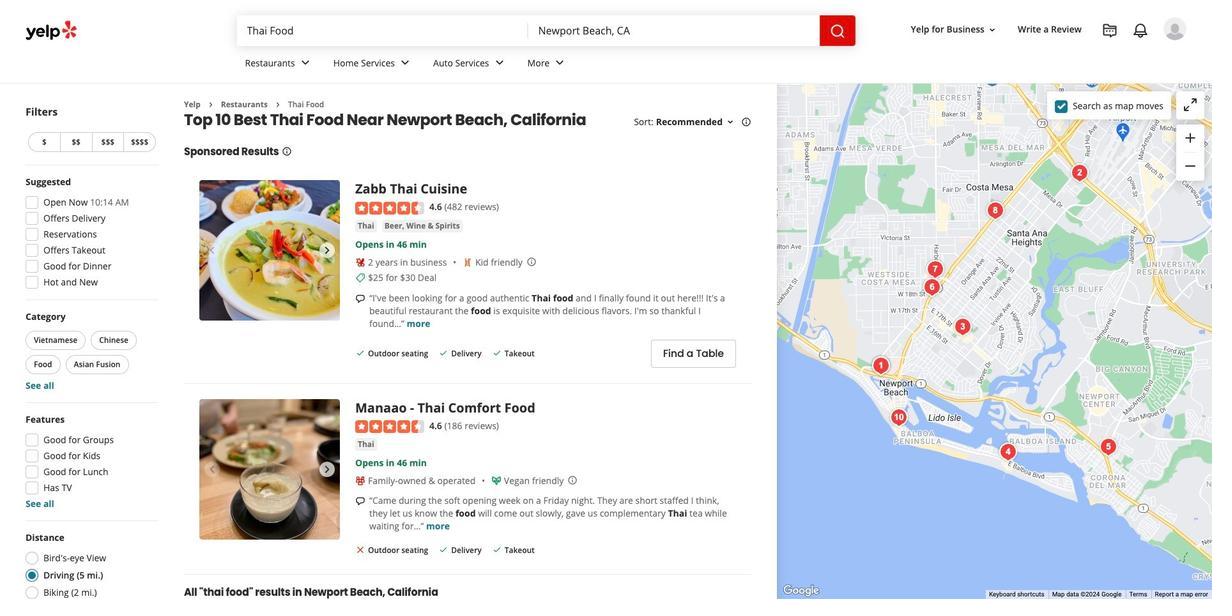 Task type: vqa. For each thing, say whether or not it's contained in the screenshot.
the Write associated with Write a review
no



Task type: locate. For each thing, give the bounding box(es) containing it.
notifications image
[[1134, 23, 1149, 38]]

group
[[1177, 125, 1205, 181], [22, 176, 159, 293], [23, 311, 159, 393], [22, 414, 159, 511]]

saigon beach restaurant - newport beach image
[[887, 405, 912, 431]]

0 vertical spatial 4.6 star rating image
[[356, 202, 425, 215]]

4.6 star rating image for next icon in the top of the page
[[356, 202, 425, 215]]

1 4.6 star rating image from the top
[[356, 202, 425, 215]]

hanuman thai eatery -  newport image
[[923, 257, 949, 282]]

user actions element
[[901, 16, 1205, 95]]

16 chevron right v2 image
[[206, 100, 216, 110]]

1 none field from the left
[[237, 15, 528, 46]]

16 info v2 image
[[282, 147, 292, 157]]

4.6 star rating image up 16 family owned v2 'icon'
[[356, 421, 425, 434]]

16 chevron down v2 image
[[726, 117, 736, 127]]

zabb thai cuisine image
[[869, 353, 894, 379]]

option group
[[22, 532, 159, 600]]

1 24 chevron down v2 image from the left
[[298, 55, 313, 71]]

expand map image
[[1184, 97, 1199, 112]]

16 family owned v2 image
[[356, 476, 366, 487]]

24 chevron down v2 image
[[298, 55, 313, 71], [398, 55, 413, 71], [492, 55, 507, 71], [553, 55, 568, 71]]

4.6 star rating image up 16 years in business v2 icon on the left top of page
[[356, 202, 425, 215]]

2 4.6 star rating image from the top
[[356, 421, 425, 434]]

4.6 star rating image
[[356, 202, 425, 215], [356, 421, 425, 434]]

info icon image
[[527, 257, 537, 267], [527, 257, 537, 267], [568, 476, 578, 486], [568, 476, 578, 486]]

16 checkmark v2 image
[[356, 348, 366, 359]]

bamboo bistro image
[[1096, 434, 1122, 460]]

bangkok corner image
[[983, 198, 1009, 223]]

slideshow element
[[199, 181, 340, 321], [199, 400, 340, 540]]

zoom out image
[[1184, 159, 1199, 174]]

business categories element
[[235, 46, 1187, 83]]

16 deal v2 image
[[356, 273, 366, 283]]

next image
[[320, 243, 335, 259]]

hanuman thai eatery image
[[1067, 160, 1093, 186]]

next image
[[320, 462, 335, 478]]

4.6 star rating image for next image
[[356, 421, 425, 434]]

16 chevron down v2 image
[[988, 25, 998, 35]]

16 checkmark v2 image
[[439, 348, 449, 359], [492, 348, 502, 359], [439, 545, 449, 556], [492, 545, 502, 556]]

1 vertical spatial 4.6 star rating image
[[356, 421, 425, 434]]

1 vertical spatial slideshow element
[[199, 400, 340, 540]]

1 slideshow element from the top
[[199, 181, 340, 321]]

projects image
[[1103, 23, 1118, 38]]

mint leaf thai cuisine image
[[996, 440, 1021, 465]]

0 vertical spatial slideshow element
[[199, 181, 340, 321]]

zabb thai cuisine image
[[869, 353, 894, 379]]

google image
[[781, 583, 823, 600]]

16 kid friendly v2 image
[[463, 257, 473, 268]]

search image
[[830, 24, 846, 39]]

16 speech v2 image
[[356, 294, 366, 304]]

None search field
[[237, 15, 856, 46]]

None field
[[237, 15, 528, 46], [528, 15, 820, 46]]

zoom in image
[[1184, 130, 1199, 146]]

2 slideshow element from the top
[[199, 400, 340, 540]]

16 chevron right v2 image
[[273, 100, 283, 110]]

16 close v2 image
[[356, 545, 366, 556]]

2 none field from the left
[[528, 15, 820, 46]]

16 years in business v2 image
[[356, 257, 366, 268]]



Task type: describe. For each thing, give the bounding box(es) containing it.
slideshow element for 16 speech v2 image
[[199, 400, 340, 540]]

4 24 chevron down v2 image from the left
[[553, 55, 568, 71]]

none field address, neighborhood, city, state or zip
[[528, 15, 820, 46]]

things to do, nail salons, plumbers text field
[[237, 15, 528, 46]]

16 speech v2 image
[[356, 497, 366, 507]]

slideshow element for 16 speech v2 icon
[[199, 181, 340, 321]]

map region
[[661, 80, 1213, 600]]

address, neighborhood, city, state or zip text field
[[528, 15, 820, 46]]

none field things to do, nail salons, plumbers
[[237, 15, 528, 46]]

madee thai kitchen image
[[950, 314, 976, 340]]

3 24 chevron down v2 image from the left
[[492, 55, 507, 71]]

previous image
[[205, 243, 220, 259]]

previous image
[[205, 462, 220, 478]]

2 24 chevron down v2 image from the left
[[398, 55, 413, 71]]

kendall p. image
[[1164, 17, 1187, 40]]

16 info v2 image
[[742, 117, 752, 127]]

16 vegan v2 image
[[492, 476, 502, 487]]

thai rabbit costa mesa image
[[920, 275, 945, 300]]



